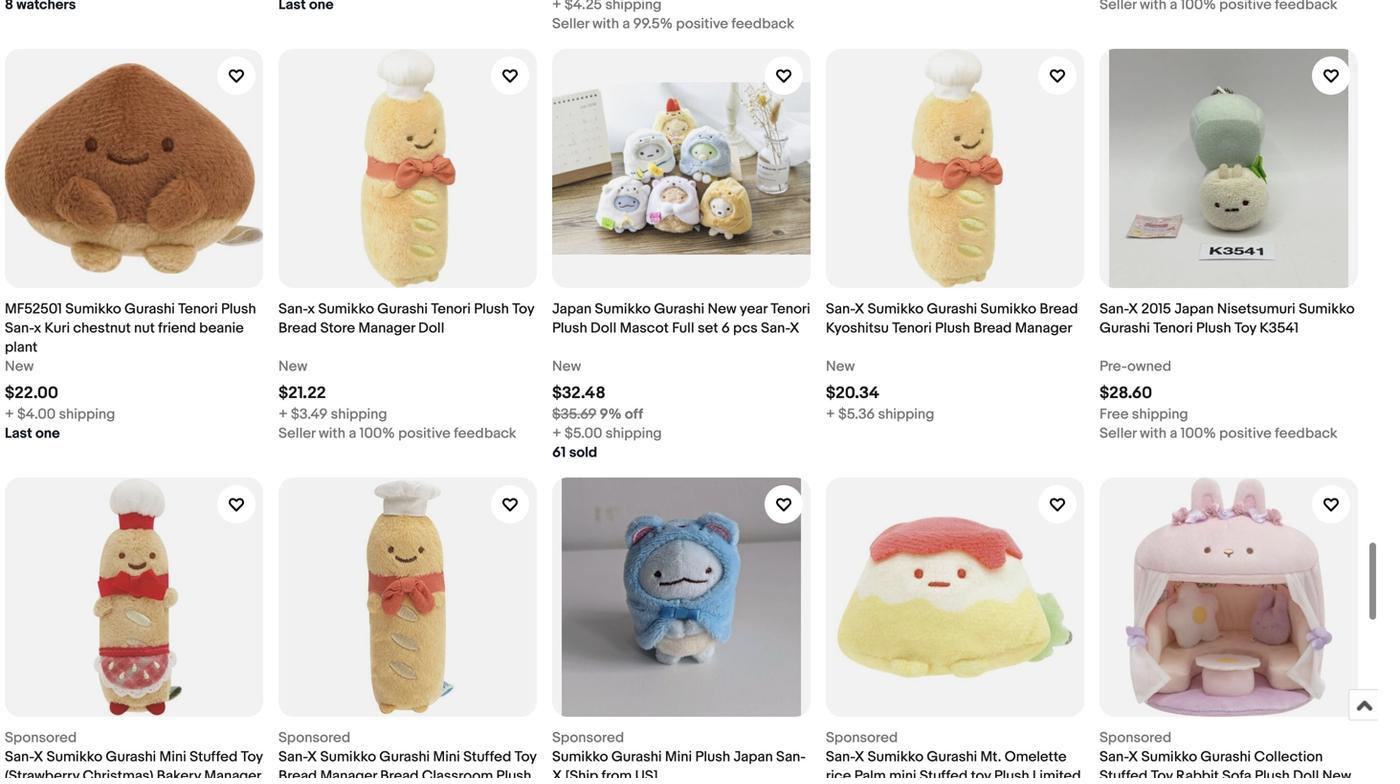 Task type: describe. For each thing, give the bounding box(es) containing it.
manager for sponsored san-x sumikko gurashi mini stuffed toy bread manager bread classroom plus
[[320, 768, 377, 778]]

sponsored text field for rabbit
[[1100, 728, 1172, 748]]

year
[[740, 301, 768, 318]]

stuffed for san-x sumikko gurashi collection stuffed toy rabbit sofa plush doll ne
[[1100, 768, 1148, 778]]

doll inside the "sponsored san-x sumikko gurashi collection stuffed toy rabbit sofa plush doll ne"
[[1293, 768, 1319, 778]]

san- inside sponsored sumikko gurashi mini plush japan san- x [ship from us]
[[776, 749, 806, 766]]

new for $20.34
[[826, 358, 855, 375]]

new inside japan sumikko gurashi new year tenori plush doll mascot full set 6 pcs san-x
[[708, 301, 737, 318]]

new $32.48 $35.69 9% off + $5.00 shipping 61 sold
[[552, 358, 662, 461]]

sponsored for sponsored san-x sumikko gurashi mini stuffed toy bread manager bread classroom plus
[[279, 729, 351, 747]]

mf52501 sumikko gurashi tenori plush san-x kuri chestnut nut friend beanie plant new $22.00 + $4.00 shipping last one
[[5, 301, 256, 442]]

sponsored text field for palm
[[826, 728, 898, 748]]

san- inside sponsored san-x sumikko gurashi mini stuffed toy bread manager bread classroom plus
[[279, 749, 307, 766]]

previous price $35.69 9% off text field
[[552, 405, 643, 424]]

friend
[[158, 320, 196, 337]]

off
[[625, 406, 643, 423]]

new $21.22 + $3.49 shipping seller with a 100% positive feedback
[[279, 358, 517, 442]]

san-x sumikko gurashi tenori plush toy bread store manager doll
[[279, 301, 534, 337]]

sponsored san-x sumikko gurashi collection stuffed toy rabbit sofa plush doll ne
[[1100, 729, 1352, 778]]

sponsored for sponsored san-x sumikko gurashi mt. omelette rice palm mini stuffed toy plush limite
[[826, 729, 898, 747]]

sponsored san-x sumikko gurashi mini stuffed toy bread manager bread classroom plus
[[279, 729, 537, 778]]

toy for sponsored san-x sumikko gurashi collection stuffed toy rabbit sofa plush doll ne
[[1151, 768, 1173, 778]]

x inside sponsored sumikko gurashi mini plush japan san- x [ship from us]
[[552, 768, 562, 778]]

kuri
[[44, 320, 70, 337]]

new text field for $20.34
[[826, 357, 855, 376]]

$3.49
[[291, 406, 328, 423]]

owned
[[1128, 358, 1172, 375]]

$35.69
[[552, 406, 596, 423]]

sponsored sumikko gurashi mini plush japan san- x [ship from us]
[[552, 729, 806, 778]]

sponsored san-x sumikko gurashi mini stuffed toy (strawberry christmas) bakery manage
[[5, 729, 263, 778]]

$32.48
[[552, 383, 606, 403]]

positive for $21.22
[[398, 425, 451, 442]]

san- inside mf52501 sumikko gurashi tenori plush san-x kuri chestnut nut friend beanie plant new $22.00 + $4.00 shipping last one
[[5, 320, 34, 337]]

doll inside japan sumikko gurashi new year tenori plush doll mascot full set 6 pcs san-x
[[591, 320, 617, 337]]

2015
[[1142, 301, 1172, 318]]

mini for bakery
[[159, 749, 186, 766]]

toy for sponsored san-x sumikko gurashi mini stuffed toy bread manager bread classroom plus
[[515, 749, 537, 766]]

sumikko inside san-x sumikko gurashi tenori plush toy bread store manager doll
[[318, 301, 374, 318]]

x inside japan sumikko gurashi new year tenori plush doll mascot full set 6 pcs san-x
[[790, 320, 800, 337]]

san-x 2015 japan nisetsumuri sumikko gurashi tenori plush toy  k3541
[[1100, 301, 1355, 337]]

plush inside sponsored sumikko gurashi mini plush japan san- x [ship from us]
[[695, 749, 731, 766]]

san- inside sponsored san-x sumikko gurashi mt. omelette rice palm mini stuffed toy plush limite
[[826, 749, 855, 766]]

san- inside san-x sumikko gurashi tenori plush toy bread store manager doll
[[279, 301, 307, 318]]

plush inside mf52501 sumikko gurashi tenori plush san-x kuri chestnut nut friend beanie plant new $22.00 + $4.00 shipping last one
[[221, 301, 256, 318]]

shipping inside new $32.48 $35.69 9% off + $5.00 shipping 61 sold
[[606, 425, 662, 442]]

from
[[602, 768, 632, 778]]

doll inside san-x sumikko gurashi tenori plush toy bread store manager doll
[[418, 320, 445, 337]]

sponsored for sponsored san-x sumikko gurashi mini stuffed toy (strawberry christmas) bakery manage
[[5, 729, 77, 747]]

a for $21.22
[[349, 425, 356, 442]]

sponsored for sponsored sumikko gurashi mini plush japan san- x [ship from us]
[[552, 729, 624, 747]]

mf52501
[[5, 301, 62, 318]]

tenori inside san-x 2015 japan nisetsumuri sumikko gurashi tenori plush toy  k3541
[[1154, 320, 1193, 337]]

omelette
[[1005, 749, 1067, 766]]

+ $5.36 shipping text field
[[826, 405, 935, 424]]

x inside sponsored san-x sumikko gurashi mini stuffed toy (strawberry christmas) bakery manage
[[34, 749, 43, 766]]

+ inside new $32.48 $35.69 9% off + $5.00 shipping 61 sold
[[552, 425, 562, 442]]

pre-owned $28.60 free shipping seller with a 100% positive feedback
[[1100, 358, 1338, 442]]

$22.00
[[5, 383, 58, 403]]

+ $3.49 shipping text field
[[279, 405, 387, 424]]

gurashi inside japan sumikko gurashi new year tenori plush doll mascot full set 6 pcs san-x
[[654, 301, 705, 318]]

san- inside japan sumikko gurashi new year tenori plush doll mascot full set 6 pcs san-x
[[761, 320, 790, 337]]

9%
[[600, 406, 622, 423]]

new inside mf52501 sumikko gurashi tenori plush san-x kuri chestnut nut friend beanie plant new $22.00 + $4.00 shipping last one
[[5, 358, 34, 375]]

Sponsored text field
[[5, 728, 77, 748]]

[ship
[[565, 768, 598, 778]]

san- inside san-x 2015 japan nisetsumuri sumikko gurashi tenori plush toy  k3541
[[1100, 301, 1129, 318]]

seller with a 100% positive feedback text field for $21.22
[[279, 424, 517, 443]]

100% for $28.60
[[1181, 425, 1216, 442]]

tenori inside mf52501 sumikko gurashi tenori plush san-x kuri chestnut nut friend beanie plant new $22.00 + $4.00 shipping last one
[[178, 301, 218, 318]]

one
[[35, 425, 60, 442]]

Last one text field
[[5, 424, 60, 443]]

sumikko inside sponsored san-x sumikko gurashi mt. omelette rice palm mini stuffed toy plush limite
[[868, 749, 924, 766]]

san-x sumikko gurashi sumikko bread kyoshitsu tenori plush bread manager
[[826, 301, 1078, 337]]

seller with a 99.5% positive feedback
[[552, 15, 794, 33]]

kyoshitsu
[[826, 320, 889, 337]]

sumikko inside sponsored sumikko gurashi mini plush japan san- x [ship from us]
[[552, 749, 608, 766]]

x inside sponsored san-x sumikko gurashi mt. omelette rice palm mini stuffed toy plush limite
[[855, 749, 865, 766]]

new text field for $32.48
[[552, 357, 581, 376]]

$20.34 text field
[[826, 383, 880, 403]]

sponsored text field for bread
[[279, 728, 351, 748]]

japan inside japan sumikko gurashi new year tenori plush doll mascot full set 6 pcs san-x
[[552, 301, 592, 318]]

sumikko inside the "sponsored san-x sumikko gurashi collection stuffed toy rabbit sofa plush doll ne"
[[1142, 749, 1198, 766]]

61
[[552, 444, 566, 461]]

sumikko inside san-x 2015 japan nisetsumuri sumikko gurashi tenori plush toy  k3541
[[1299, 301, 1355, 318]]

x inside san-x sumikko gurashi sumikko bread kyoshitsu tenori plush bread manager
[[855, 301, 865, 318]]

toy inside san-x sumikko gurashi tenori plush toy bread store manager doll
[[512, 301, 534, 318]]

plush inside sponsored san-x sumikko gurashi mt. omelette rice palm mini stuffed toy plush limite
[[994, 768, 1030, 778]]

x inside the "sponsored san-x sumikko gurashi collection stuffed toy rabbit sofa plush doll ne"
[[1129, 749, 1138, 766]]

gurashi inside mf52501 sumikko gurashi tenori plush san-x kuri chestnut nut friend beanie plant new $22.00 + $4.00 shipping last one
[[124, 301, 175, 318]]

full
[[672, 320, 695, 337]]

$5.36
[[839, 406, 875, 423]]

new for $32.48
[[552, 358, 581, 375]]

manager inside san-x sumikko gurashi sumikko bread kyoshitsu tenori plush bread manager
[[1015, 320, 1073, 337]]

shipping for $20.34
[[878, 406, 935, 423]]

bakery
[[157, 768, 201, 778]]

beanie
[[199, 320, 244, 337]]

seller with a 99.5% positive feedback link
[[552, 0, 811, 34]]

$22.00 text field
[[5, 383, 58, 403]]

feedback inside text field
[[732, 15, 794, 33]]

$32.48 text field
[[552, 383, 606, 403]]

nisetsumuri
[[1217, 301, 1296, 318]]

x inside sponsored san-x sumikko gurashi mini stuffed toy bread manager bread classroom plus
[[307, 749, 317, 766]]

61 sold text field
[[552, 443, 597, 462]]

plush inside japan sumikko gurashi new year tenori plush doll mascot full set 6 pcs san-x
[[552, 320, 587, 337]]

+ inside mf52501 sumikko gurashi tenori plush san-x kuri chestnut nut friend beanie plant new $22.00 + $4.00 shipping last one
[[5, 406, 14, 423]]

sumikko inside sponsored san-x sumikko gurashi mini stuffed toy bread manager bread classroom plus
[[320, 749, 376, 766]]

positive inside text field
[[676, 15, 729, 33]]

stuffed inside sponsored san-x sumikko gurashi mt. omelette rice palm mini stuffed toy plush limite
[[920, 768, 968, 778]]

free
[[1100, 406, 1129, 423]]

mt.
[[981, 749, 1002, 766]]

san- inside the "sponsored san-x sumikko gurashi collection stuffed toy rabbit sofa plush doll ne"
[[1100, 749, 1129, 766]]



Task type: vqa. For each thing, say whether or not it's contained in the screenshot.
X
yes



Task type: locate. For each thing, give the bounding box(es) containing it.
shipping down the off
[[606, 425, 662, 442]]

2 mini from the left
[[433, 749, 460, 766]]

san- inside sponsored san-x sumikko gurashi mini stuffed toy (strawberry christmas) bakery manage
[[5, 749, 34, 766]]

seller inside pre-owned $28.60 free shipping seller with a 100% positive feedback
[[1100, 425, 1137, 442]]

gurashi inside sponsored sumikko gurashi mini plush japan san- x [ship from us]
[[611, 749, 662, 766]]

shipping inside mf52501 sumikko gurashi tenori plush san-x kuri chestnut nut friend beanie plant new $22.00 + $4.00 shipping last one
[[59, 406, 115, 423]]

3 sponsored text field from the left
[[826, 728, 898, 748]]

sumikko inside mf52501 sumikko gurashi tenori plush san-x kuri chestnut nut friend beanie plant new $22.00 + $4.00 shipping last one
[[65, 301, 121, 318]]

0 horizontal spatial new text field
[[5, 357, 34, 376]]

0 horizontal spatial with
[[319, 425, 346, 442]]

+ $5.00 shipping text field
[[552, 424, 662, 443]]

shipping inside pre-owned $28.60 free shipping seller with a 100% positive feedback
[[1132, 406, 1189, 423]]

0 horizontal spatial a
[[349, 425, 356, 442]]

toy inside sponsored san-x sumikko gurashi mini stuffed toy (strawberry christmas) bakery manage
[[241, 749, 263, 766]]

toy
[[512, 301, 534, 318], [1235, 320, 1257, 337], [241, 749, 263, 766], [515, 749, 537, 766], [1151, 768, 1173, 778]]

new inside new $21.22 + $3.49 shipping seller with a 100% positive feedback
[[279, 358, 308, 375]]

4 sponsored text field from the left
[[1100, 728, 1172, 748]]

sumikko inside sponsored san-x sumikko gurashi mini stuffed toy (strawberry christmas) bakery manage
[[47, 749, 102, 766]]

palm
[[855, 768, 886, 778]]

new text field up $32.48
[[552, 357, 581, 376]]

1 horizontal spatial 100%
[[1181, 425, 1216, 442]]

seller for $21.22
[[279, 425, 316, 442]]

0 horizontal spatial seller with a 100% positive feedback text field
[[279, 424, 517, 443]]

tenori inside japan sumikko gurashi new year tenori plush doll mascot full set 6 pcs san-x
[[771, 301, 811, 318]]

+ $4.00 shipping text field
[[5, 405, 115, 424]]

gurashi inside sponsored san-x sumikko gurashi mini stuffed toy (strawberry christmas) bakery manage
[[106, 749, 156, 766]]

Free shipping text field
[[1100, 405, 1189, 424]]

+ up 61 in the bottom of the page
[[552, 425, 562, 442]]

99.5%
[[633, 15, 673, 33]]

japan inside san-x 2015 japan nisetsumuri sumikko gurashi tenori plush toy  k3541
[[1175, 301, 1214, 318]]

5 sponsored from the left
[[1100, 729, 1172, 747]]

shipping inside new $21.22 + $3.49 shipping seller with a 100% positive feedback
[[331, 406, 387, 423]]

1 horizontal spatial new text field
[[552, 357, 581, 376]]

new up '6' at right top
[[708, 301, 737, 318]]

100% inside new $21.22 + $3.49 shipping seller with a 100% positive feedback
[[360, 425, 395, 442]]

$28.60 text field
[[1100, 383, 1153, 403]]

mini inside sponsored sumikko gurashi mini plush japan san- x [ship from us]
[[665, 749, 692, 766]]

gurashi inside sponsored san-x sumikko gurashi mini stuffed toy bread manager bread classroom plus
[[379, 749, 430, 766]]

2 horizontal spatial mini
[[665, 749, 692, 766]]

with inside text field
[[593, 15, 619, 33]]

100% down 'free shipping' text box
[[1181, 425, 1216, 442]]

sponsored inside the "sponsored san-x sumikko gurashi collection stuffed toy rabbit sofa plush doll ne"
[[1100, 729, 1172, 747]]

100%
[[360, 425, 395, 442], [1181, 425, 1216, 442]]

new $20.34 + $5.36 shipping
[[826, 358, 935, 423]]

1 100% from the left
[[360, 425, 395, 442]]

2 sponsored from the left
[[279, 729, 351, 747]]

seller with a 100% positive feedback text field for $28.60
[[1100, 424, 1338, 443]]

shipping up one
[[59, 406, 115, 423]]

a inside text field
[[623, 15, 630, 33]]

1 horizontal spatial doll
[[591, 320, 617, 337]]

mini
[[889, 768, 917, 778]]

sumikko inside japan sumikko gurashi new year tenori plush doll mascot full set 6 pcs san-x
[[595, 301, 651, 318]]

collection
[[1254, 749, 1323, 766]]

stuffed left rabbit
[[1100, 768, 1148, 778]]

new text field down plant
[[5, 357, 34, 376]]

stuffed inside the "sponsored san-x sumikko gurashi collection stuffed toy rabbit sofa plush doll ne"
[[1100, 768, 1148, 778]]

3 mini from the left
[[665, 749, 692, 766]]

with
[[593, 15, 619, 33], [319, 425, 346, 442], [1140, 425, 1167, 442]]

1 horizontal spatial a
[[623, 15, 630, 33]]

x
[[307, 301, 315, 318], [34, 320, 41, 337]]

stuffed up bakery
[[190, 749, 238, 766]]

with left 99.5%
[[593, 15, 619, 33]]

2 100% from the left
[[1181, 425, 1216, 442]]

4 sponsored from the left
[[826, 729, 898, 747]]

1 new text field from the left
[[279, 357, 308, 376]]

store
[[320, 320, 355, 337]]

a left 99.5%
[[623, 15, 630, 33]]

sold
[[569, 444, 597, 461]]

shipping right $5.36
[[878, 406, 935, 423]]

1 horizontal spatial new text field
[[826, 357, 855, 376]]

shipping down $28.60 text box
[[1132, 406, 1189, 423]]

gurashi inside san-x sumikko gurashi tenori plush toy bread store manager doll
[[377, 301, 428, 318]]

Seller with a 99.5% positive feedback text field
[[552, 14, 794, 34]]

set
[[698, 320, 718, 337]]

sponsored inside sponsored san-x sumikko gurashi mt. omelette rice palm mini stuffed toy plush limite
[[826, 729, 898, 747]]

$4.00
[[17, 406, 56, 423]]

shipping for owned
[[1132, 406, 1189, 423]]

new up $21.22
[[279, 358, 308, 375]]

gurashi inside san-x 2015 japan nisetsumuri sumikko gurashi tenori plush toy  k3541
[[1100, 320, 1150, 337]]

x inside san-x 2015 japan nisetsumuri sumikko gurashi tenori plush toy  k3541
[[1129, 301, 1138, 318]]

toy
[[971, 768, 991, 778]]

with for $28.60
[[1140, 425, 1167, 442]]

0 horizontal spatial doll
[[418, 320, 445, 337]]

None text field
[[5, 0, 76, 14], [279, 0, 334, 14], [552, 0, 662, 14], [5, 0, 76, 14], [279, 0, 334, 14], [552, 0, 662, 14]]

1 sponsored text field from the left
[[279, 728, 351, 748]]

stuffed for san-x sumikko gurashi mini stuffed toy bread manager bread classroom plus
[[463, 749, 511, 766]]

x inside san-x sumikko gurashi tenori plush toy bread store manager doll
[[307, 301, 315, 318]]

doll
[[418, 320, 445, 337], [591, 320, 617, 337], [1293, 768, 1319, 778]]

new text field for $22.00
[[5, 357, 34, 376]]

0 horizontal spatial seller
[[279, 425, 316, 442]]

0 horizontal spatial new text field
[[279, 357, 308, 376]]

a
[[623, 15, 630, 33], [349, 425, 356, 442], [1170, 425, 1178, 442]]

plush inside san-x sumikko gurashi sumikko bread kyoshitsu tenori plush bread manager
[[935, 320, 970, 337]]

seller inside text field
[[552, 15, 589, 33]]

manager
[[358, 320, 415, 337], [1015, 320, 1073, 337], [320, 768, 377, 778]]

shipping for $21.22
[[331, 406, 387, 423]]

japan
[[552, 301, 592, 318], [1175, 301, 1214, 318], [734, 749, 773, 766]]

sponsored for sponsored san-x sumikko gurashi collection stuffed toy rabbit sofa plush doll ne
[[1100, 729, 1172, 747]]

mascot
[[620, 320, 669, 337]]

+ inside new $21.22 + $3.49 shipping seller with a 100% positive feedback
[[279, 406, 288, 423]]

positive
[[676, 15, 729, 33], [398, 425, 451, 442], [1220, 425, 1272, 442]]

feedback for $21.22
[[454, 425, 517, 442]]

Sponsored text field
[[279, 728, 351, 748], [552, 728, 624, 748], [826, 728, 898, 748], [1100, 728, 1172, 748]]

shipping inside new $20.34 + $5.36 shipping
[[878, 406, 935, 423]]

2 sponsored text field from the left
[[552, 728, 624, 748]]

feedback inside pre-owned $28.60 free shipping seller with a 100% positive feedback
[[1275, 425, 1338, 442]]

2 new text field from the left
[[826, 357, 855, 376]]

gurashi inside the "sponsored san-x sumikko gurashi collection stuffed toy rabbit sofa plush doll ne"
[[1201, 749, 1251, 766]]

nut
[[134, 320, 155, 337]]

$20.34
[[826, 383, 880, 403]]

last
[[5, 425, 32, 442]]

gurashi inside sponsored san-x sumikko gurashi mt. omelette rice palm mini stuffed toy plush limite
[[927, 749, 977, 766]]

2 horizontal spatial feedback
[[1275, 425, 1338, 442]]

tenori inside san-x sumikko gurashi tenori plush toy bread store manager doll
[[431, 301, 471, 318]]

x up $21.22 text field
[[307, 301, 315, 318]]

pre-
[[1100, 358, 1128, 375]]

a down 'free shipping' text box
[[1170, 425, 1178, 442]]

$28.60
[[1100, 383, 1153, 403]]

mini for bread
[[433, 749, 460, 766]]

plush
[[221, 301, 256, 318], [474, 301, 509, 318], [552, 320, 587, 337], [935, 320, 970, 337], [1196, 320, 1232, 337], [695, 749, 731, 766], [994, 768, 1030, 778], [1255, 768, 1290, 778]]

sponsored text field for [ship
[[552, 728, 624, 748]]

with down + $3.49 shipping "text box"
[[319, 425, 346, 442]]

1 horizontal spatial positive
[[676, 15, 729, 33]]

us]
[[635, 768, 658, 778]]

100% inside pre-owned $28.60 free shipping seller with a 100% positive feedback
[[1181, 425, 1216, 442]]

mini inside sponsored san-x sumikko gurashi mini stuffed toy (strawberry christmas) bakery manage
[[159, 749, 186, 766]]

with inside pre-owned $28.60 free shipping seller with a 100% positive feedback
[[1140, 425, 1167, 442]]

1 horizontal spatial japan
[[734, 749, 773, 766]]

seller for $28.60
[[1100, 425, 1137, 442]]

a inside new $21.22 + $3.49 shipping seller with a 100% positive feedback
[[349, 425, 356, 442]]

rabbit
[[1176, 768, 1219, 778]]

sponsored inside sponsored sumikko gurashi mini plush japan san- x [ship from us]
[[552, 729, 624, 747]]

san-
[[279, 301, 307, 318], [826, 301, 855, 318], [1100, 301, 1129, 318], [5, 320, 34, 337], [761, 320, 790, 337], [5, 749, 34, 766], [279, 749, 307, 766], [776, 749, 806, 766], [826, 749, 855, 766], [1100, 749, 1129, 766]]

1 sponsored from the left
[[5, 729, 77, 747]]

sponsored inside sponsored san-x sumikko gurashi mini stuffed toy bread manager bread classroom plus
[[279, 729, 351, 747]]

a for $28.60
[[1170, 425, 1178, 442]]

stuffed inside sponsored san-x sumikko gurashi mini stuffed toy (strawberry christmas) bakery manage
[[190, 749, 238, 766]]

manager inside sponsored san-x sumikko gurashi mini stuffed toy bread manager bread classroom plus
[[320, 768, 377, 778]]

with for $21.22
[[319, 425, 346, 442]]

positive inside pre-owned $28.60 free shipping seller with a 100% positive feedback
[[1220, 425, 1272, 442]]

2 horizontal spatial doll
[[1293, 768, 1319, 778]]

new for $21.22
[[279, 358, 308, 375]]

$21.22
[[279, 383, 326, 403]]

0 horizontal spatial feedback
[[454, 425, 517, 442]]

toy inside the "sponsored san-x sumikko gurashi collection stuffed toy rabbit sofa plush doll ne"
[[1151, 768, 1173, 778]]

new text field up $21.22
[[279, 357, 308, 376]]

gurashi
[[124, 301, 175, 318], [377, 301, 428, 318], [654, 301, 705, 318], [927, 301, 977, 318], [1100, 320, 1150, 337], [106, 749, 156, 766], [379, 749, 430, 766], [611, 749, 662, 766], [927, 749, 977, 766], [1201, 749, 1251, 766]]

seller inside new $21.22 + $3.49 shipping seller with a 100% positive feedback
[[279, 425, 316, 442]]

plush inside the "sponsored san-x sumikko gurashi collection stuffed toy rabbit sofa plush doll ne"
[[1255, 768, 1290, 778]]

2 horizontal spatial a
[[1170, 425, 1178, 442]]

japan sumikko gurashi new year tenori plush doll mascot full set 6 pcs san-x
[[552, 301, 811, 337]]

0 horizontal spatial x
[[34, 320, 41, 337]]

sponsored inside sponsored san-x sumikko gurashi mini stuffed toy (strawberry christmas) bakery manage
[[5, 729, 77, 747]]

tenori inside san-x sumikko gurashi sumikko bread kyoshitsu tenori plush bread manager
[[892, 320, 932, 337]]

a inside pre-owned $28.60 free shipping seller with a 100% positive feedback
[[1170, 425, 1178, 442]]

seller left 99.5%
[[552, 15, 589, 33]]

pcs
[[733, 320, 758, 337]]

bread
[[1040, 301, 1078, 318], [279, 320, 317, 337], [974, 320, 1012, 337], [279, 768, 317, 778], [380, 768, 419, 778]]

christmas)
[[83, 768, 154, 778]]

1 horizontal spatial feedback
[[732, 15, 794, 33]]

manager inside san-x sumikko gurashi tenori plush toy bread store manager doll
[[358, 320, 415, 337]]

doll down collection
[[1293, 768, 1319, 778]]

bread inside san-x sumikko gurashi tenori plush toy bread store manager doll
[[279, 320, 317, 337]]

stuffed for san-x sumikko gurashi mini stuffed toy (strawberry christmas) bakery manage
[[190, 749, 238, 766]]

toy inside san-x 2015 japan nisetsumuri sumikko gurashi tenori plush toy  k3541
[[1235, 320, 1257, 337]]

toy for sponsored san-x sumikko gurashi mini stuffed toy (strawberry christmas) bakery manage
[[241, 749, 263, 766]]

manager for san-x sumikko gurashi tenori plush toy bread store manager doll
[[358, 320, 415, 337]]

stuffed
[[190, 749, 238, 766], [463, 749, 511, 766], [920, 768, 968, 778], [1100, 768, 1148, 778]]

japan inside sponsored sumikko gurashi mini plush japan san- x [ship from us]
[[734, 749, 773, 766]]

tenori
[[178, 301, 218, 318], [431, 301, 471, 318], [771, 301, 811, 318], [892, 320, 932, 337], [1154, 320, 1193, 337]]

sponsored san-x sumikko gurashi mt. omelette rice palm mini stuffed toy plush limite
[[826, 729, 1081, 778]]

New text field
[[5, 357, 34, 376], [826, 357, 855, 376]]

$21.22 text field
[[279, 383, 326, 403]]

+ left $5.36
[[826, 406, 835, 423]]

+ left $3.49
[[279, 406, 288, 423]]

with inside new $21.22 + $3.49 shipping seller with a 100% positive feedback
[[319, 425, 346, 442]]

+ inside new $20.34 + $5.36 shipping
[[826, 406, 835, 423]]

seller down free
[[1100, 425, 1137, 442]]

x down mf52501
[[34, 320, 41, 337]]

k3541
[[1260, 320, 1299, 337]]

0 horizontal spatial japan
[[552, 301, 592, 318]]

doll up new $21.22 + $3.49 shipping seller with a 100% positive feedback
[[418, 320, 445, 337]]

positive for $28.60
[[1220, 425, 1272, 442]]

new down plant
[[5, 358, 34, 375]]

+ up last
[[5, 406, 14, 423]]

0 horizontal spatial mini
[[159, 749, 186, 766]]

6
[[722, 320, 730, 337]]

0 horizontal spatial positive
[[398, 425, 451, 442]]

100% for $21.22
[[360, 425, 395, 442]]

new inside new $32.48 $35.69 9% off + $5.00 shipping 61 sold
[[552, 358, 581, 375]]

with down 'free shipping' text box
[[1140, 425, 1167, 442]]

plush inside san-x 2015 japan nisetsumuri sumikko gurashi tenori plush toy  k3541
[[1196, 320, 1232, 337]]

plush inside san-x sumikko gurashi tenori plush toy bread store manager doll
[[474, 301, 509, 318]]

Pre-owned text field
[[1100, 357, 1172, 376]]

1 horizontal spatial x
[[307, 301, 315, 318]]

new
[[708, 301, 737, 318], [5, 358, 34, 375], [279, 358, 308, 375], [552, 358, 581, 375], [826, 358, 855, 375]]

2 new text field from the left
[[552, 357, 581, 376]]

1 new text field from the left
[[5, 357, 34, 376]]

100% down + $3.49 shipping "text box"
[[360, 425, 395, 442]]

x inside mf52501 sumikko gurashi tenori plush san-x kuri chestnut nut friend beanie plant new $22.00 + $4.00 shipping last one
[[34, 320, 41, 337]]

rice
[[826, 768, 851, 778]]

new text field up $20.34
[[826, 357, 855, 376]]

2 seller with a 100% positive feedback text field from the left
[[1100, 424, 1338, 443]]

gurashi inside san-x sumikko gurashi sumikko bread kyoshitsu tenori plush bread manager
[[927, 301, 977, 318]]

1 horizontal spatial seller with a 100% positive feedback text field
[[1100, 424, 1338, 443]]

mini
[[159, 749, 186, 766], [433, 749, 460, 766], [665, 749, 692, 766]]

2 horizontal spatial positive
[[1220, 425, 1272, 442]]

x
[[855, 301, 865, 318], [1129, 301, 1138, 318], [790, 320, 800, 337], [34, 749, 43, 766], [307, 749, 317, 766], [855, 749, 865, 766], [1129, 749, 1138, 766], [552, 768, 562, 778]]

seller
[[552, 15, 589, 33], [279, 425, 316, 442], [1100, 425, 1137, 442]]

sumikko
[[65, 301, 121, 318], [318, 301, 374, 318], [595, 301, 651, 318], [868, 301, 924, 318], [981, 301, 1037, 318], [1299, 301, 1355, 318], [47, 749, 102, 766], [320, 749, 376, 766], [552, 749, 608, 766], [868, 749, 924, 766], [1142, 749, 1198, 766]]

1 horizontal spatial with
[[593, 15, 619, 33]]

shipping
[[59, 406, 115, 423], [331, 406, 387, 423], [878, 406, 935, 423], [1132, 406, 1189, 423], [606, 425, 662, 442]]

sponsored
[[5, 729, 77, 747], [279, 729, 351, 747], [552, 729, 624, 747], [826, 729, 898, 747], [1100, 729, 1172, 747]]

0 vertical spatial x
[[307, 301, 315, 318]]

new text field for $21.22
[[279, 357, 308, 376]]

mini inside sponsored san-x sumikko gurashi mini stuffed toy bread manager bread classroom plus
[[433, 749, 460, 766]]

2 horizontal spatial seller
[[1100, 425, 1137, 442]]

seller down $3.49
[[279, 425, 316, 442]]

$5.00
[[565, 425, 602, 442]]

1 horizontal spatial seller
[[552, 15, 589, 33]]

3 sponsored from the left
[[552, 729, 624, 747]]

1 horizontal spatial mini
[[433, 749, 460, 766]]

sofa
[[1223, 768, 1252, 778]]

1 vertical spatial x
[[34, 320, 41, 337]]

san- inside san-x sumikko gurashi sumikko bread kyoshitsu tenori plush bread manager
[[826, 301, 855, 318]]

new up $32.48
[[552, 358, 581, 375]]

chestnut
[[73, 320, 131, 337]]

feedback
[[732, 15, 794, 33], [454, 425, 517, 442], [1275, 425, 1338, 442]]

(strawberry
[[5, 768, 79, 778]]

0 horizontal spatial 100%
[[360, 425, 395, 442]]

stuffed inside sponsored san-x sumikko gurashi mini stuffed toy bread manager bread classroom plus
[[463, 749, 511, 766]]

new up $20.34
[[826, 358, 855, 375]]

stuffed left toy
[[920, 768, 968, 778]]

2 horizontal spatial japan
[[1175, 301, 1214, 318]]

stuffed up classroom
[[463, 749, 511, 766]]

Seller with a 100% positive feedback text field
[[279, 424, 517, 443], [1100, 424, 1338, 443]]

plant
[[5, 339, 38, 356]]

a down + $3.49 shipping "text box"
[[349, 425, 356, 442]]

feedback inside new $21.22 + $3.49 shipping seller with a 100% positive feedback
[[454, 425, 517, 442]]

shipping right $3.49
[[331, 406, 387, 423]]

2 horizontal spatial with
[[1140, 425, 1167, 442]]

doll left mascot
[[591, 320, 617, 337]]

feedback for $28.60
[[1275, 425, 1338, 442]]

1 mini from the left
[[159, 749, 186, 766]]

New text field
[[279, 357, 308, 376], [552, 357, 581, 376]]

None text field
[[1100, 0, 1338, 14]]

+
[[5, 406, 14, 423], [279, 406, 288, 423], [826, 406, 835, 423], [552, 425, 562, 442]]

classroom
[[422, 768, 493, 778]]

1 seller with a 100% positive feedback text field from the left
[[279, 424, 517, 443]]



